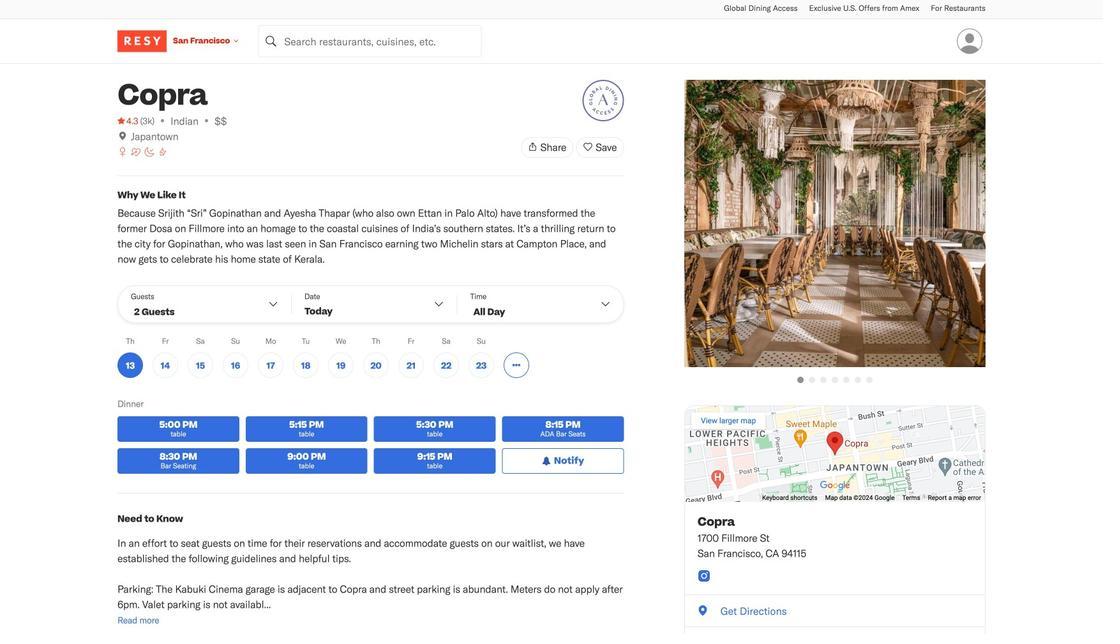 Task type: vqa. For each thing, say whether or not it's contained in the screenshot.
field
yes



Task type: locate. For each thing, give the bounding box(es) containing it.
4.3 out of 5 stars image
[[118, 114, 138, 127]]

None field
[[258, 25, 482, 57]]



Task type: describe. For each thing, give the bounding box(es) containing it.
Search restaurants, cuisines, etc. text field
[[258, 25, 482, 57]]



